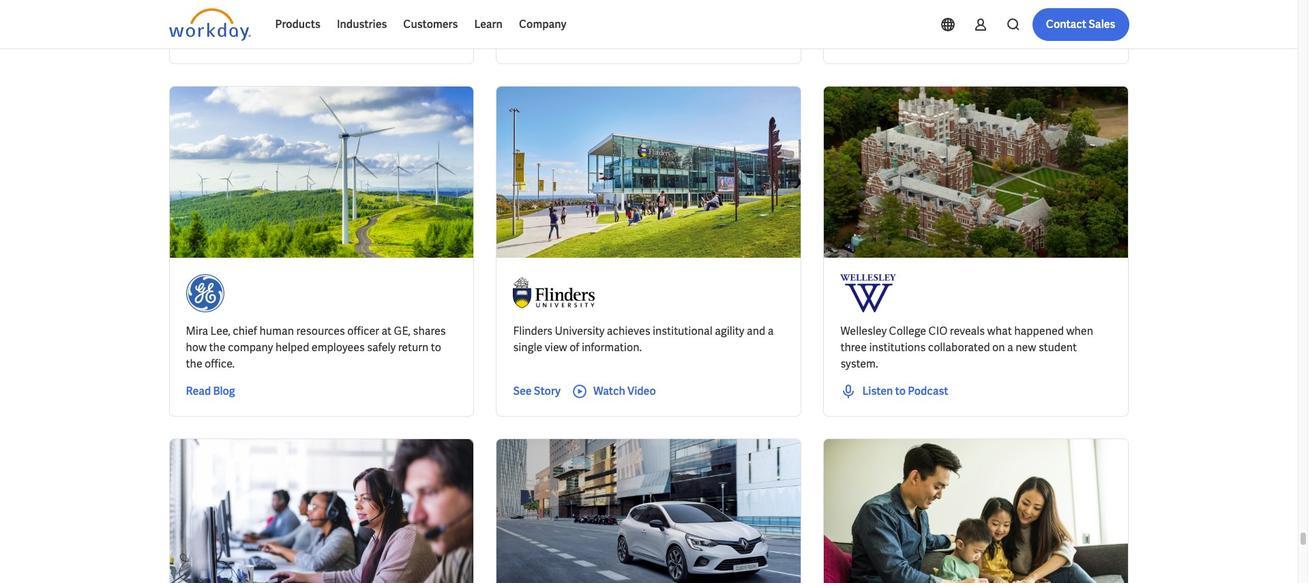 Task type: locate. For each thing, give the bounding box(es) containing it.
hr up scalability
[[945, 0, 959, 2]]

flinders university image
[[513, 274, 595, 312]]

1 horizontal spatial agility
[[715, 324, 745, 338]]

1 vertical spatial finance
[[237, 4, 274, 18]]

at
[[382, 324, 392, 338]]

transform
[[186, 4, 235, 18]]

eq
[[513, 0, 528, 2]]

products
[[275, 17, 321, 31]]

watch video
[[594, 384, 656, 398]]

1 horizontal spatial finance
[[983, 0, 1020, 2]]

reveals
[[950, 324, 986, 338]]

to down shares
[[431, 340, 441, 355]]

1 horizontal spatial its
[[1002, 4, 1015, 18]]

see story link down view
[[513, 383, 561, 400]]

agility down old
[[572, 4, 602, 18]]

0 horizontal spatial agility
[[572, 4, 602, 18]]

story down clear on the top left of the page
[[534, 31, 561, 45]]

1 vertical spatial hr
[[297, 4, 312, 18]]

single up enable
[[913, 0, 942, 2]]

return
[[398, 340, 429, 355]]

global
[[1017, 4, 1047, 18]]

cio
[[929, 324, 948, 338]]

0 vertical spatial single
[[913, 0, 942, 2]]

a
[[768, 324, 774, 338], [1008, 340, 1014, 355]]

see story link down the topic
[[186, 30, 233, 47]]

employees
[[312, 340, 365, 355]]

mira lee, chief human resources officer at ge, shares how the company helped employees safely return to the office.
[[186, 324, 446, 371]]

its inside eq ditched its old disparate systems and drives operational agility with workday.
[[570, 0, 583, 2]]

1 horizontal spatial hr
[[945, 0, 959, 2]]

to
[[346, 0, 356, 2], [886, 4, 896, 18], [431, 340, 441, 355], [896, 384, 906, 398]]

single down flinders
[[513, 340, 543, 355]]

its right for
[[1002, 4, 1015, 18]]

resources
[[296, 324, 345, 338]]

see story link for man group accelerates strategy to digitize and transform finance and hr processes.
[[186, 30, 233, 47]]

information.
[[582, 340, 642, 355]]

see story down view
[[513, 384, 561, 398]]

disparate
[[603, 0, 649, 2]]

institutional
[[653, 324, 713, 338]]

agility inside eq ditched its old disparate systems and drives operational agility with workday.
[[572, 4, 602, 18]]

and inside flinders university achieves institutional agility and a single view of information.
[[747, 324, 766, 338]]

0 vertical spatial the
[[209, 340, 226, 355]]

scalability
[[934, 4, 984, 18]]

collaborated
[[929, 340, 991, 355]]

1 vertical spatial single
[[513, 340, 543, 355]]

hr down the strategy
[[297, 4, 312, 18]]

story
[[207, 31, 233, 45], [534, 31, 561, 45], [534, 384, 561, 398]]

see story down the topic
[[186, 31, 233, 45]]

from
[[1059, 0, 1083, 2]]

to down rolls
[[886, 4, 896, 18]]

company
[[228, 340, 273, 355]]

story down transform
[[207, 31, 233, 45]]

the down 'how'
[[186, 357, 202, 371]]

1 vertical spatial a
[[1008, 340, 1014, 355]]

see story for eq ditched its old disparate systems and drives operational agility with workday.
[[513, 31, 561, 45]]

0 vertical spatial agility
[[572, 4, 602, 18]]

hr inside the 'bima rolls out single hr and finance system from workday to enable scalability for its global businesses.'
[[945, 0, 959, 2]]

0 vertical spatial a
[[768, 324, 774, 338]]

the
[[209, 340, 226, 355], [186, 357, 202, 371]]

0 horizontal spatial the
[[186, 357, 202, 371]]

university
[[555, 324, 605, 338]]

finance inside man group accelerates strategy to digitize and transform finance and hr processes.
[[237, 4, 274, 18]]

1 vertical spatial the
[[186, 357, 202, 371]]

agility right institutional
[[715, 324, 745, 338]]

see story link for eq ditched its old disparate systems and drives operational agility with workday.
[[513, 30, 561, 47]]

wellesley college cio reveals what happened when three institutions collaborated on a new student system.
[[841, 324, 1094, 371]]

the up the office.
[[209, 340, 226, 355]]

listen
[[863, 384, 894, 398]]

1 horizontal spatial the
[[209, 340, 226, 355]]

workday.
[[628, 4, 673, 18]]

industries button
[[329, 8, 395, 41]]

see for eq ditched its old disparate systems and drives operational agility with workday.
[[513, 31, 532, 45]]

digitize
[[359, 0, 394, 2]]

learn
[[475, 17, 503, 31]]

to up processes.
[[346, 0, 356, 2]]

1 horizontal spatial a
[[1008, 340, 1014, 355]]

and inside eq ditched its old disparate systems and drives operational agility with workday.
[[694, 0, 713, 2]]

0 vertical spatial hr
[[945, 0, 959, 2]]

its inside the 'bima rolls out single hr and finance system from workday to enable scalability for its global businesses.'
[[1002, 4, 1015, 18]]

finance down the accelerates
[[237, 4, 274, 18]]

0 horizontal spatial its
[[570, 0, 583, 2]]

0 horizontal spatial a
[[768, 324, 774, 338]]

new
[[1016, 340, 1037, 355]]

three
[[841, 340, 867, 355]]

finance up for
[[983, 0, 1020, 2]]

flinders university achieves institutional agility and a single view of information.
[[513, 324, 774, 355]]

its
[[570, 0, 583, 2], [1002, 4, 1015, 18]]

agility
[[572, 4, 602, 18], [715, 324, 745, 338]]

a inside flinders university achieves institutional agility and a single view of information.
[[768, 324, 774, 338]]

happened
[[1015, 324, 1065, 338]]

1 vertical spatial its
[[1002, 4, 1015, 18]]

0 vertical spatial finance
[[983, 0, 1020, 2]]

clear
[[533, 15, 556, 27]]

mira
[[186, 324, 208, 338]]

0 horizontal spatial hr
[[297, 4, 312, 18]]

1 vertical spatial agility
[[715, 324, 745, 338]]

finance
[[983, 0, 1020, 2], [237, 4, 274, 18]]

see story down clear on the top left of the page
[[513, 31, 561, 45]]

of
[[570, 340, 580, 355]]

its left old
[[570, 0, 583, 2]]

view
[[545, 340, 568, 355]]

1 horizontal spatial single
[[913, 0, 942, 2]]

to inside 'mira lee, chief human resources officer at ge, shares how the company helped employees safely return to the office.'
[[431, 340, 441, 355]]

customers
[[404, 17, 458, 31]]

to right listen
[[896, 384, 906, 398]]

business outcome button
[[327, 8, 446, 35]]

products button
[[267, 8, 329, 41]]

see story link down clear on the top left of the page
[[513, 30, 561, 47]]

and
[[397, 0, 415, 2], [694, 0, 713, 2], [962, 0, 980, 2], [276, 4, 295, 18], [747, 324, 766, 338]]

all
[[558, 15, 570, 27]]

blog
[[213, 384, 235, 398]]

see story link
[[186, 30, 233, 47], [513, 30, 561, 47], [513, 383, 561, 400]]

lee,
[[211, 324, 231, 338]]

0 horizontal spatial single
[[513, 340, 543, 355]]

outcome
[[379, 15, 419, 27]]

story for finance
[[207, 31, 233, 45]]

see down the topic
[[186, 31, 205, 45]]

story for operational
[[534, 31, 561, 45]]

read blog
[[186, 384, 235, 398]]

single
[[913, 0, 942, 2], [513, 340, 543, 355]]

0 horizontal spatial finance
[[237, 4, 274, 18]]

0 vertical spatial its
[[570, 0, 583, 2]]

see down operational
[[513, 31, 532, 45]]

workday
[[841, 4, 884, 18]]



Task type: describe. For each thing, give the bounding box(es) containing it.
topic
[[180, 15, 203, 27]]

a inside wellesley college cio reveals what happened when three institutions collaborated on a new student system.
[[1008, 340, 1014, 355]]

officer
[[348, 324, 379, 338]]

strategy
[[303, 0, 344, 2]]

industry
[[252, 15, 288, 27]]

and inside the 'bima rolls out single hr and finance system from workday to enable scalability for its global businesses.'
[[962, 0, 980, 2]]

systems
[[651, 0, 692, 2]]

when
[[1067, 324, 1094, 338]]

chief
[[233, 324, 257, 338]]

man
[[186, 0, 208, 2]]

eq ditched its old disparate systems and drives operational agility with workday.
[[513, 0, 745, 18]]

flinders
[[513, 324, 553, 338]]

hr inside man group accelerates strategy to digitize and transform finance and hr processes.
[[297, 4, 312, 18]]

sales
[[1089, 17, 1116, 31]]

businesses.
[[1049, 4, 1107, 18]]

shares
[[413, 324, 446, 338]]

story down view
[[534, 384, 561, 398]]

ge,
[[394, 324, 411, 338]]

learn button
[[466, 8, 511, 41]]

wellesley college image
[[841, 274, 897, 312]]

how
[[186, 340, 207, 355]]

business
[[338, 15, 377, 27]]

accelerates
[[244, 0, 301, 2]]

old
[[585, 0, 600, 2]]

general electric international, inc. image
[[186, 274, 224, 312]]

achieves
[[607, 324, 651, 338]]

see story for man group accelerates strategy to digitize and transform finance and hr processes.
[[186, 31, 233, 45]]

company button
[[511, 8, 575, 41]]

agility inside flinders university achieves institutional agility and a single view of information.
[[715, 324, 745, 338]]

wellesley
[[841, 324, 887, 338]]

college
[[890, 324, 927, 338]]

clear all
[[533, 15, 570, 27]]

student
[[1039, 340, 1078, 355]]

listen to podcast link
[[841, 383, 949, 400]]

customers button
[[395, 8, 466, 41]]

industries
[[337, 17, 387, 31]]

group
[[210, 0, 241, 2]]

enable
[[899, 4, 932, 18]]

clear all button
[[529, 8, 574, 35]]

company
[[519, 17, 567, 31]]

to inside the 'bima rolls out single hr and finance system from workday to enable scalability for its global businesses.'
[[886, 4, 896, 18]]

finance inside the 'bima rolls out single hr and finance system from workday to enable scalability for its global businesses.'
[[983, 0, 1020, 2]]

Search Customer Stories text field
[[936, 9, 1103, 33]]

operational
[[513, 4, 570, 18]]

business outcome
[[338, 15, 419, 27]]

contact sales link
[[1033, 8, 1130, 41]]

office.
[[205, 357, 235, 371]]

man group accelerates strategy to digitize and transform finance and hr processes.
[[186, 0, 415, 18]]

for
[[986, 4, 1000, 18]]

human
[[260, 324, 294, 338]]

industry button
[[241, 8, 316, 35]]

rolls
[[871, 0, 892, 2]]

video
[[628, 384, 656, 398]]

out
[[894, 0, 911, 2]]

read
[[186, 384, 211, 398]]

podcast
[[908, 384, 949, 398]]

drives
[[715, 0, 745, 2]]

watch
[[594, 384, 626, 398]]

more
[[468, 15, 491, 27]]

processes.
[[314, 4, 367, 18]]

see for man group accelerates strategy to digitize and transform finance and hr processes.
[[186, 31, 205, 45]]

read blog link
[[186, 383, 235, 400]]

single inside the 'bima rolls out single hr and finance system from workday to enable scalability for its global businesses.'
[[913, 0, 942, 2]]

contact
[[1047, 17, 1087, 31]]

single inside flinders university achieves institutional agility and a single view of information.
[[513, 340, 543, 355]]

go to the homepage image
[[169, 8, 251, 41]]

see down flinders
[[513, 384, 532, 398]]

contact sales
[[1047, 17, 1116, 31]]

watch video link
[[572, 383, 656, 400]]

on
[[993, 340, 1006, 355]]

system.
[[841, 357, 879, 371]]

more button
[[457, 8, 518, 35]]

topic button
[[169, 8, 230, 35]]

ditched
[[530, 0, 568, 2]]

system
[[1022, 0, 1057, 2]]

with
[[604, 4, 626, 18]]

what
[[988, 324, 1013, 338]]

listen to podcast
[[863, 384, 949, 398]]

safely
[[367, 340, 396, 355]]

institutions
[[870, 340, 926, 355]]

helped
[[276, 340, 309, 355]]

to inside man group accelerates strategy to digitize and transform finance and hr processes.
[[346, 0, 356, 2]]



Task type: vqa. For each thing, say whether or not it's contained in the screenshot.
institutional
yes



